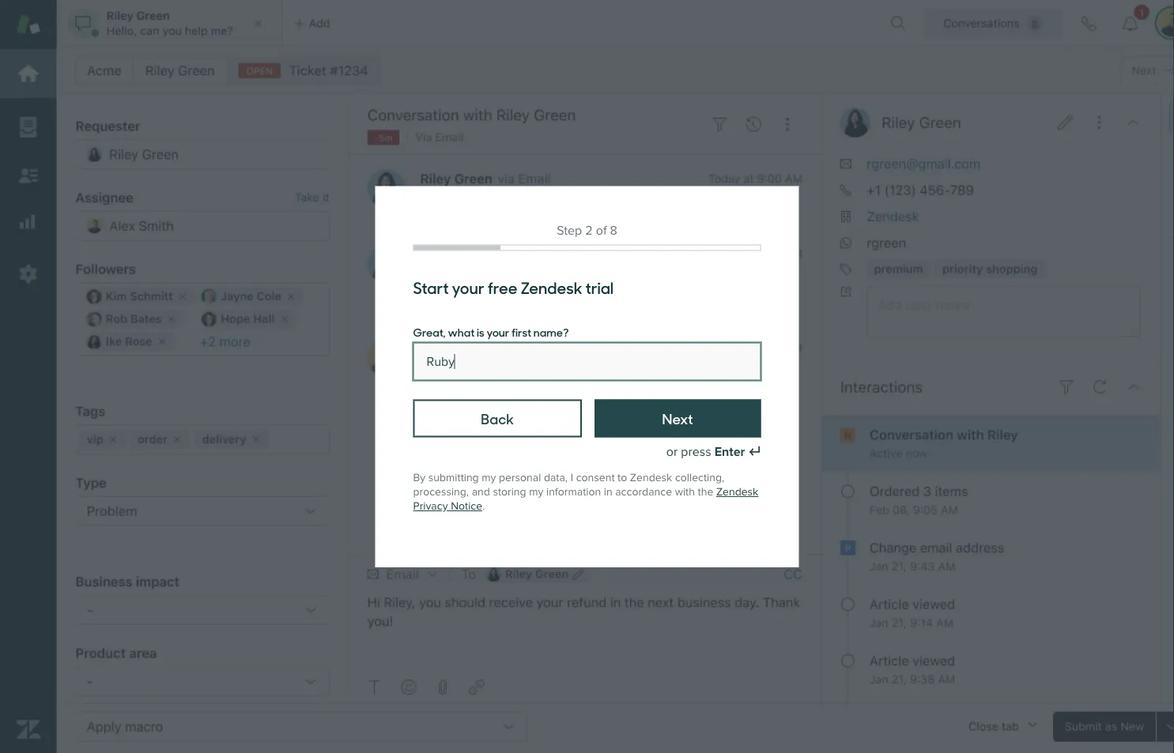 Task type: describe. For each thing, give the bounding box(es) containing it.
8
[[610, 223, 617, 238]]

back button
[[413, 400, 582, 437]]

next
[[662, 408, 693, 428]]

start
[[413, 276, 449, 298]]

step
[[557, 223, 582, 238]]

0 horizontal spatial zendesk
[[521, 276, 582, 298]]

enter image
[[748, 445, 761, 458]]

and
[[472, 486, 490, 499]]

name?
[[534, 324, 569, 339]]

what
[[448, 324, 475, 339]]

trial
[[585, 276, 614, 298]]

personal
[[499, 471, 541, 485]]

or press enter
[[666, 444, 745, 460]]

is
[[477, 324, 484, 339]]

1 horizontal spatial your
[[487, 324, 509, 339]]

notice
[[451, 500, 482, 513]]

with
[[675, 486, 695, 499]]

the
[[698, 486, 713, 499]]

start your free zendesk trial
[[413, 276, 614, 298]]

press
[[681, 444, 711, 459]]

back
[[481, 408, 514, 428]]



Task type: locate. For each thing, give the bounding box(es) containing it.
great,
[[413, 324, 446, 339]]

collecting,
[[675, 471, 724, 485]]

my down the personal
[[529, 486, 544, 499]]

or
[[666, 444, 678, 459]]

0 horizontal spatial your
[[452, 276, 484, 298]]

.
[[482, 500, 485, 513]]

zendesk privacy notice link
[[413, 486, 759, 513]]

zendesk right the
[[716, 486, 759, 499]]

consent
[[576, 471, 615, 485]]

1 vertical spatial zendesk
[[630, 471, 672, 485]]

zendesk inside zendesk privacy notice
[[716, 486, 759, 499]]

by submitting my personal data, i consent to zendesk collecting, processing, and storing my information in accordance with the
[[413, 471, 724, 499]]

zendesk up name?
[[521, 276, 582, 298]]

my
[[482, 471, 496, 485], [529, 486, 544, 499]]

your left free
[[452, 276, 484, 298]]

data,
[[544, 471, 568, 485]]

2
[[585, 223, 593, 238]]

processing,
[[413, 486, 469, 499]]

2 horizontal spatial zendesk
[[716, 486, 759, 499]]

my up and
[[482, 471, 496, 485]]

storing
[[493, 486, 526, 499]]

1 vertical spatial my
[[529, 486, 544, 499]]

step 2 of 8
[[557, 223, 617, 238]]

1 vertical spatial your
[[487, 324, 509, 339]]

i
[[571, 471, 573, 485]]

zendesk up accordance
[[630, 471, 672, 485]]

first
[[512, 324, 531, 339]]

0 vertical spatial zendesk
[[521, 276, 582, 298]]

your right is
[[487, 324, 509, 339]]

1 horizontal spatial my
[[529, 486, 544, 499]]

enter
[[715, 444, 745, 460]]

your
[[452, 276, 484, 298], [487, 324, 509, 339]]

accordance
[[615, 486, 672, 499]]

zendesk inside by submitting my personal data, i consent to zendesk collecting, processing, and storing my information in accordance with the
[[630, 471, 672, 485]]

zendesk privacy notice
[[413, 486, 759, 513]]

information
[[546, 486, 601, 499]]

privacy
[[413, 500, 448, 513]]

in
[[604, 486, 613, 499]]

by
[[413, 471, 426, 485]]

product ui image
[[0, 0, 1174, 754]]

0 vertical spatial your
[[452, 276, 484, 298]]

Great, what is your first name? text field
[[413, 343, 761, 381]]

zendesk
[[521, 276, 582, 298], [630, 471, 672, 485], [716, 486, 759, 499]]

of
[[596, 223, 607, 238]]

great, what is your first name?
[[413, 324, 569, 339]]

submitting
[[428, 471, 479, 485]]

2 vertical spatial zendesk
[[716, 486, 759, 499]]

0 vertical spatial my
[[482, 471, 496, 485]]

free
[[488, 276, 518, 298]]

1 horizontal spatial zendesk
[[630, 471, 672, 485]]

next button
[[594, 400, 761, 437]]

0 horizontal spatial my
[[482, 471, 496, 485]]

to
[[618, 471, 627, 485]]



Task type: vqa. For each thing, say whether or not it's contained in the screenshot.
2023
no



